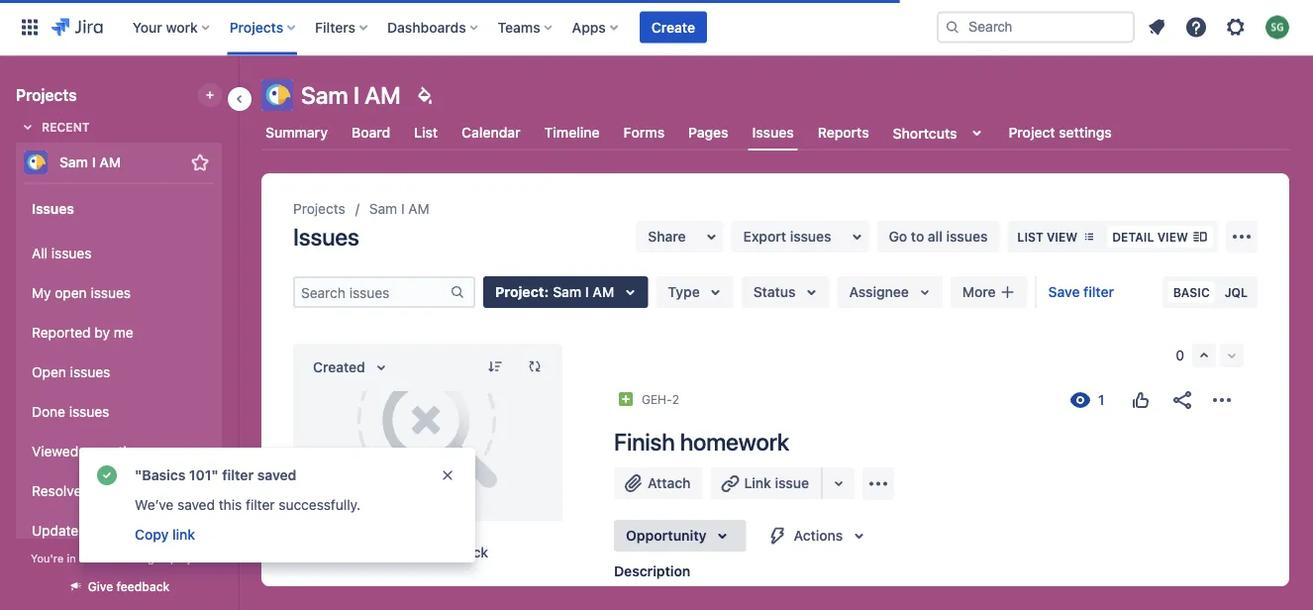 Task type: describe. For each thing, give the bounding box(es) containing it.
opportunity
[[626, 528, 707, 544]]

type
[[668, 284, 700, 300]]

export
[[744, 228, 787, 245]]

teams
[[498, 19, 541, 35]]

open issues
[[32, 364, 110, 381]]

open
[[55, 285, 87, 301]]

list view
[[1018, 230, 1078, 244]]

resolved recently
[[32, 483, 145, 499]]

i right the :
[[585, 284, 589, 300]]

filters button
[[309, 11, 376, 43]]

recently for resolved recently
[[94, 483, 145, 499]]

my
[[32, 285, 51, 301]]

create project image
[[202, 87, 218, 103]]

project for project settings
[[1009, 124, 1056, 141]]

projects link
[[293, 197, 346, 221]]

detail
[[1113, 230, 1155, 244]]

settings image
[[1225, 15, 1248, 39]]

0 vertical spatial sam i am link
[[16, 143, 186, 182]]

0
[[1176, 347, 1185, 364]]

copy link button
[[133, 523, 197, 547]]

geh-2 link
[[642, 389, 680, 410]]

settings
[[1059, 124, 1112, 141]]

Search field
[[937, 11, 1135, 43]]

2 vertical spatial sam i am
[[369, 201, 430, 217]]

share
[[648, 228, 686, 245]]

viewed recently
[[32, 443, 134, 460]]

actions button
[[755, 520, 883, 552]]

calendar link
[[458, 115, 525, 151]]

give feedback for give feedback button to the bottom
[[88, 580, 170, 594]]

all
[[32, 245, 48, 262]]

success image
[[95, 464, 119, 487]]

done
[[32, 404, 65, 420]]

all issues link
[[24, 234, 214, 273]]

copy link
[[135, 527, 195, 543]]

created button
[[301, 352, 405, 383]]

1 vertical spatial filter
[[222, 467, 254, 483]]

reported by me link
[[24, 313, 214, 353]]

summary link
[[262, 115, 332, 151]]

in
[[67, 552, 76, 565]]

group containing issues
[[24, 182, 214, 610]]

more button
[[951, 276, 1028, 308]]

help image
[[1185, 15, 1209, 39]]

Search issues text field
[[295, 278, 450, 306]]

give feedback for the rightmost give feedback button
[[395, 544, 489, 561]]

opportunity button
[[614, 520, 747, 552]]

geh-
[[642, 392, 672, 406]]

your profile and settings image
[[1266, 15, 1290, 39]]

open issues link
[[24, 353, 214, 392]]

1 vertical spatial give feedback button
[[56, 571, 182, 603]]

status
[[754, 284, 796, 300]]

create
[[652, 19, 695, 35]]

appswitcher icon image
[[18, 15, 42, 39]]

notifications image
[[1145, 15, 1169, 39]]

reported
[[32, 325, 91, 341]]

issues for open issues
[[70, 364, 110, 381]]

create button
[[640, 11, 707, 43]]

list for list view
[[1018, 230, 1044, 244]]

all
[[928, 228, 943, 245]]

updated recently
[[32, 523, 142, 539]]

export issues
[[744, 228, 832, 245]]

viewed recently link
[[24, 432, 214, 472]]

resolved
[[32, 483, 90, 499]]

assignee
[[850, 284, 909, 300]]

sam right projects link
[[369, 201, 397, 217]]

filters
[[315, 19, 356, 35]]

forms
[[624, 124, 665, 141]]

1 vertical spatial saved
[[177, 497, 215, 513]]

issue
[[775, 475, 809, 491]]

this
[[219, 497, 242, 513]]

i up board
[[354, 81, 360, 109]]

0 vertical spatial saved
[[257, 467, 297, 483]]

actions image
[[1211, 388, 1234, 412]]

search image
[[945, 19, 961, 35]]

1 horizontal spatial sam i am link
[[369, 197, 430, 221]]

collapse recent projects image
[[16, 115, 40, 139]]

apps
[[572, 19, 606, 35]]

teams button
[[492, 11, 560, 43]]

am down list link
[[409, 201, 430, 217]]

finish homework
[[614, 428, 790, 456]]

board
[[352, 124, 391, 141]]

1 horizontal spatial give
[[395, 544, 424, 561]]

link web pages and more image
[[827, 472, 851, 495]]

we've saved this filter successfully.
[[135, 497, 361, 513]]

recently for viewed recently
[[82, 443, 134, 460]]

save
[[1049, 284, 1080, 300]]

more
[[963, 284, 996, 300]]

you're in a team-managed project
[[31, 552, 207, 565]]

1 vertical spatial issues
[[32, 200, 74, 216]]

tab list containing issues
[[250, 115, 1302, 151]]

attach button
[[614, 468, 703, 499]]

2 vertical spatial filter
[[246, 497, 275, 513]]

all issues
[[32, 245, 92, 262]]

your
[[133, 19, 162, 35]]

description
[[614, 563, 691, 580]]

0 horizontal spatial give
[[88, 580, 113, 594]]

banner containing your work
[[0, 0, 1314, 55]]

group containing all issues
[[24, 228, 214, 557]]

sam right the :
[[553, 284, 582, 300]]

copy link to issue image
[[676, 391, 691, 407]]

dismiss image
[[440, 468, 456, 483]]

viewed
[[32, 443, 78, 460]]

calendar
[[462, 124, 521, 141]]

open export issues dropdown image
[[846, 225, 869, 249]]

attach
[[648, 475, 691, 491]]

0 vertical spatial issues
[[753, 124, 794, 141]]

resolved recently link
[[24, 472, 214, 511]]

dashboards button
[[382, 11, 486, 43]]

work
[[166, 19, 198, 35]]

sam up summary
[[301, 81, 348, 109]]

summary
[[266, 124, 328, 141]]



Task type: locate. For each thing, give the bounding box(es) containing it.
1 vertical spatial project
[[495, 284, 544, 300]]

team-
[[88, 552, 119, 565]]

import and bulk change issues image
[[1231, 225, 1254, 249]]

my open issues
[[32, 285, 131, 301]]

status button
[[742, 276, 830, 308]]

view for list view
[[1047, 230, 1078, 244]]

sam i am link right projects link
[[369, 197, 430, 221]]

saved down the 101"
[[177, 497, 215, 513]]

issues down reported by me
[[70, 364, 110, 381]]

sam i am up board
[[301, 81, 401, 109]]

2 vertical spatial recently
[[91, 523, 142, 539]]

1 vertical spatial projects
[[16, 86, 77, 105]]

1 vertical spatial list
[[1018, 230, 1044, 244]]

1 vertical spatial recently
[[94, 483, 145, 499]]

export issues button
[[732, 221, 869, 253]]

banner
[[0, 0, 1314, 55]]

2 vertical spatial projects
[[293, 201, 346, 217]]

project
[[170, 552, 207, 565]]

0 horizontal spatial view
[[1047, 230, 1078, 244]]

1 horizontal spatial saved
[[257, 467, 297, 483]]

0 vertical spatial project
[[1009, 124, 1056, 141]]

jira image
[[52, 15, 103, 39], [52, 15, 103, 39]]

0 horizontal spatial project
[[495, 284, 544, 300]]

:
[[544, 284, 549, 300]]

order by image
[[369, 356, 393, 379]]

updated recently link
[[24, 511, 214, 551]]

2 group from the top
[[24, 228, 214, 557]]

pages
[[689, 124, 729, 141]]

1 vertical spatial sam i am
[[59, 154, 121, 170]]

recently down 'viewed recently' link
[[94, 483, 145, 499]]

give feedback button down dismiss icon
[[355, 537, 501, 569]]

view up save
[[1047, 230, 1078, 244]]

jql
[[1225, 285, 1248, 299]]

i
[[354, 81, 360, 109], [92, 154, 96, 170], [401, 201, 405, 217], [585, 284, 589, 300]]

shortcuts button
[[889, 115, 993, 151]]

0 vertical spatial give feedback button
[[355, 537, 501, 569]]

projects down summary link
[[293, 201, 346, 217]]

issues
[[753, 124, 794, 141], [32, 200, 74, 216], [293, 223, 359, 251]]

0 vertical spatial give feedback
[[395, 544, 489, 561]]

reports
[[818, 124, 870, 141]]

issues down projects link
[[293, 223, 359, 251]]

view right the detail
[[1158, 230, 1189, 244]]

101"
[[189, 467, 219, 483]]

1 horizontal spatial issues
[[293, 223, 359, 251]]

saved
[[257, 467, 297, 483], [177, 497, 215, 513]]

filter up this
[[222, 467, 254, 483]]

am
[[365, 81, 401, 109], [99, 154, 121, 170], [409, 201, 430, 217], [593, 284, 615, 300]]

projects for projects popup button
[[230, 19, 283, 35]]

issues up viewed recently
[[69, 404, 109, 420]]

issues right pages
[[753, 124, 794, 141]]

filter right save
[[1084, 284, 1115, 300]]

sam
[[301, 81, 348, 109], [59, 154, 88, 170], [369, 201, 397, 217], [553, 284, 582, 300]]

2 horizontal spatial projects
[[293, 201, 346, 217]]

0 horizontal spatial saved
[[177, 497, 215, 513]]

go
[[889, 228, 908, 245]]

project left settings
[[1009, 124, 1056, 141]]

1 horizontal spatial give feedback button
[[355, 537, 501, 569]]

recently up you're in a team-managed project
[[91, 523, 142, 539]]

actions
[[794, 528, 843, 544]]

timeline
[[545, 124, 600, 141]]

your work button
[[127, 11, 218, 43]]

issues right 'open'
[[91, 285, 131, 301]]

1 horizontal spatial projects
[[230, 19, 283, 35]]

lead image
[[618, 392, 634, 407]]

apps button
[[566, 11, 626, 43]]

sam down recent
[[59, 154, 88, 170]]

am up board
[[365, 81, 401, 109]]

1 vertical spatial feedback
[[116, 580, 170, 594]]

open share dialog image
[[700, 225, 724, 249]]

sam i am down recent
[[59, 154, 121, 170]]

project up refresh "image"
[[495, 284, 544, 300]]

"basics
[[135, 467, 186, 483]]

0 horizontal spatial projects
[[16, 86, 77, 105]]

give feedback button
[[355, 537, 501, 569], [56, 571, 182, 603]]

done issues
[[32, 404, 109, 420]]

save filter button
[[1037, 276, 1126, 308]]

view
[[1047, 230, 1078, 244], [1158, 230, 1189, 244]]

1 vertical spatial sam i am link
[[369, 197, 430, 221]]

0 horizontal spatial sam i am link
[[16, 143, 186, 182]]

issues up the all issues
[[32, 200, 74, 216]]

project : sam i am
[[495, 284, 615, 300]]

geh-2
[[642, 392, 680, 406]]

a
[[79, 552, 85, 565]]

0 horizontal spatial issues
[[32, 200, 74, 216]]

assignee button
[[838, 276, 943, 308]]

0 horizontal spatial list
[[414, 124, 438, 141]]

saved up we've saved this filter successfully. on the left bottom
[[257, 467, 297, 483]]

pages link
[[685, 115, 733, 151]]

0 vertical spatial recently
[[82, 443, 134, 460]]

"basics 101" filter saved
[[135, 467, 297, 483]]

recent
[[42, 120, 90, 134]]

sam i am link
[[16, 143, 186, 182], [369, 197, 430, 221]]

recently up success image
[[82, 443, 134, 460]]

list up more dropdown button
[[1018, 230, 1044, 244]]

done issues link
[[24, 392, 214, 432]]

by
[[95, 325, 110, 341]]

tab list
[[250, 115, 1302, 151]]

projects up collapse recent projects image
[[16, 86, 77, 105]]

your work
[[133, 19, 198, 35]]

list inside tab list
[[414, 124, 438, 141]]

give feedback down you're in a team-managed project
[[88, 580, 170, 594]]

share image
[[1171, 388, 1195, 412]]

share button
[[636, 221, 724, 253]]

feedback down dismiss icon
[[428, 544, 489, 561]]

2 vertical spatial issues
[[293, 223, 359, 251]]

give feedback button down you're in a team-managed project
[[56, 571, 182, 603]]

0 vertical spatial give
[[395, 544, 424, 561]]

0 vertical spatial list
[[414, 124, 438, 141]]

i up all issues link
[[92, 154, 96, 170]]

am left add to starred icon
[[99, 154, 121, 170]]

2 horizontal spatial issues
[[753, 124, 794, 141]]

open
[[32, 364, 66, 381]]

type button
[[656, 276, 734, 308]]

to
[[911, 228, 925, 245]]

sort descending image
[[487, 359, 503, 375]]

1 horizontal spatial view
[[1158, 230, 1189, 244]]

0 vertical spatial feedback
[[428, 544, 489, 561]]

link
[[172, 527, 195, 543]]

0 horizontal spatial give feedback
[[88, 580, 170, 594]]

1 horizontal spatial feedback
[[428, 544, 489, 561]]

you're
[[31, 552, 64, 565]]

project for project : sam i am
[[495, 284, 544, 300]]

0 vertical spatial filter
[[1084, 284, 1115, 300]]

set background color image
[[413, 83, 437, 107]]

link
[[745, 475, 772, 491]]

sam i am link down recent
[[16, 143, 186, 182]]

project settings link
[[1005, 115, 1116, 151]]

my open issues link
[[24, 273, 214, 313]]

projects button
[[224, 11, 303, 43]]

list down the 'set background color' image
[[414, 124, 438, 141]]

recently for updated recently
[[91, 523, 142, 539]]

reported by me
[[32, 325, 133, 341]]

give feedback down dismiss icon
[[395, 544, 489, 561]]

created
[[313, 359, 365, 375]]

feedback
[[428, 544, 489, 561], [116, 580, 170, 594]]

give feedback
[[395, 544, 489, 561], [88, 580, 170, 594]]

feedback down managed
[[116, 580, 170, 594]]

0 vertical spatial projects
[[230, 19, 283, 35]]

filter right this
[[246, 497, 275, 513]]

go to all issues link
[[877, 221, 1000, 253]]

issues right all at the top right of the page
[[947, 228, 988, 245]]

view for detail view
[[1158, 230, 1189, 244]]

detail view
[[1113, 230, 1189, 244]]

add app image
[[867, 472, 891, 496]]

dashboards
[[387, 19, 466, 35]]

refresh image
[[527, 359, 543, 375]]

1 horizontal spatial give feedback
[[395, 544, 489, 561]]

recently
[[82, 443, 134, 460], [94, 483, 145, 499], [91, 523, 142, 539]]

issues right export
[[790, 228, 832, 245]]

issues for done issues
[[69, 404, 109, 420]]

primary element
[[12, 0, 937, 55]]

am right the :
[[593, 284, 615, 300]]

0 horizontal spatial give feedback button
[[56, 571, 182, 603]]

sam i am right projects link
[[369, 201, 430, 217]]

link issue button
[[711, 468, 823, 499]]

2
[[672, 392, 680, 406]]

projects right work
[[230, 19, 283, 35]]

issues for export issues
[[790, 228, 832, 245]]

we've
[[135, 497, 174, 513]]

addicon image
[[1000, 284, 1016, 300]]

issues for all issues
[[51, 245, 92, 262]]

list
[[414, 124, 438, 141], [1018, 230, 1044, 244]]

list for list
[[414, 124, 438, 141]]

0 horizontal spatial feedback
[[116, 580, 170, 594]]

1 view from the left
[[1047, 230, 1078, 244]]

1 horizontal spatial list
[[1018, 230, 1044, 244]]

issues inside button
[[790, 228, 832, 245]]

i right projects link
[[401, 201, 405, 217]]

issues right all
[[51, 245, 92, 262]]

give
[[395, 544, 424, 561], [88, 580, 113, 594]]

1 vertical spatial give
[[88, 580, 113, 594]]

0 vertical spatial sam i am
[[301, 81, 401, 109]]

managed
[[119, 552, 167, 565]]

1 horizontal spatial project
[[1009, 124, 1056, 141]]

filter inside button
[[1084, 284, 1115, 300]]

project settings
[[1009, 124, 1112, 141]]

finish
[[614, 428, 675, 456]]

group
[[24, 182, 214, 610], [24, 228, 214, 557]]

vote options: no one has voted for this issue yet. image
[[1129, 388, 1153, 412]]

1 group from the top
[[24, 182, 214, 610]]

reports link
[[814, 115, 874, 151]]

projects inside popup button
[[230, 19, 283, 35]]

go to all issues
[[889, 228, 988, 245]]

2 view from the left
[[1158, 230, 1189, 244]]

add to starred image
[[188, 151, 212, 174]]

projects for projects link
[[293, 201, 346, 217]]

link issue
[[745, 475, 809, 491]]

copy
[[135, 527, 169, 543]]

homework
[[680, 428, 790, 456]]

1 vertical spatial give feedback
[[88, 580, 170, 594]]



Task type: vqa. For each thing, say whether or not it's contained in the screenshot.
Time for Since
no



